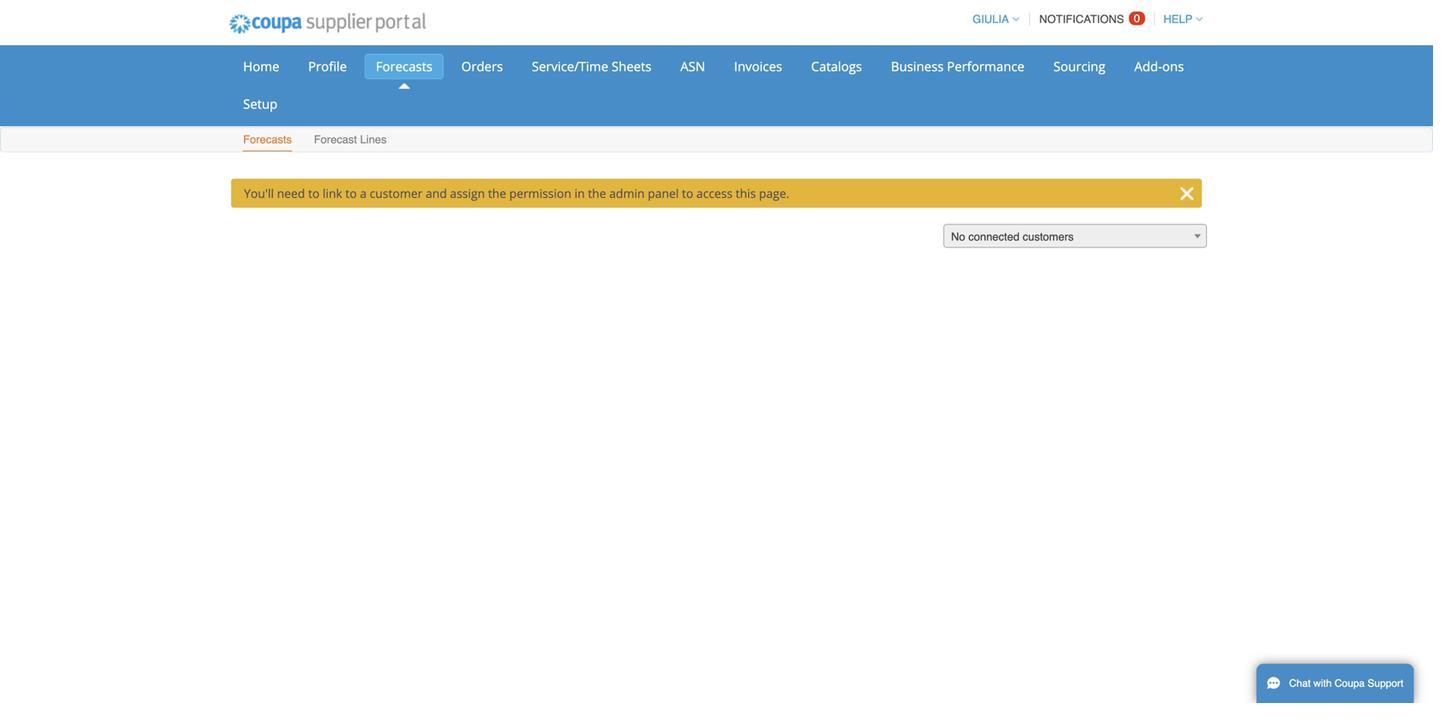 Task type: locate. For each thing, give the bounding box(es) containing it.
page.
[[759, 185, 790, 201]]

0 vertical spatial forecasts link
[[365, 54, 444, 79]]

to left link
[[308, 185, 320, 201]]

setup link
[[232, 91, 289, 117]]

0 horizontal spatial forecasts
[[243, 133, 292, 146]]

you'll need to link to a customer and assign the permission in the admin panel to access this page.
[[244, 185, 790, 201]]

profile link
[[297, 54, 358, 79]]

coupa
[[1335, 678, 1365, 689]]

add-
[[1135, 58, 1163, 75]]

no connected customers
[[951, 230, 1074, 243]]

to left a
[[346, 185, 357, 201]]

forecasts right the profile
[[376, 58, 433, 75]]

forecasts link
[[365, 54, 444, 79], [242, 129, 293, 151]]

3 to from the left
[[682, 185, 694, 201]]

notifications
[[1040, 13, 1125, 26]]

and
[[426, 185, 447, 201]]

lines
[[360, 133, 387, 146]]

to
[[308, 185, 320, 201], [346, 185, 357, 201], [682, 185, 694, 201]]

1 the from the left
[[488, 185, 506, 201]]

1 to from the left
[[308, 185, 320, 201]]

0 horizontal spatial the
[[488, 185, 506, 201]]

forecasts link right profile link
[[365, 54, 444, 79]]

assign
[[450, 185, 485, 201]]

with
[[1314, 678, 1332, 689]]

2 to from the left
[[346, 185, 357, 201]]

link
[[323, 185, 342, 201]]

1 horizontal spatial the
[[588, 185, 606, 201]]

business performance link
[[880, 54, 1036, 79]]

in
[[575, 185, 585, 201]]

forecast lines
[[314, 133, 387, 146]]

giulia
[[973, 13, 1009, 26]]

the right assign
[[488, 185, 506, 201]]

business
[[891, 58, 944, 75]]

forecasts link down the setup link
[[242, 129, 293, 151]]

support
[[1368, 678, 1404, 689]]

0 horizontal spatial to
[[308, 185, 320, 201]]

chat with coupa support
[[1290, 678, 1404, 689]]

asn link
[[670, 54, 717, 79]]

2 horizontal spatial to
[[682, 185, 694, 201]]

forecasts
[[376, 58, 433, 75], [243, 133, 292, 146]]

ons
[[1163, 58, 1184, 75]]

1 vertical spatial forecasts
[[243, 133, 292, 146]]

sourcing link
[[1043, 54, 1117, 79]]

home
[[243, 58, 279, 75]]

invoices
[[734, 58, 783, 75]]

1 vertical spatial forecasts link
[[242, 129, 293, 151]]

2 the from the left
[[588, 185, 606, 201]]

forecasts down the setup link
[[243, 133, 292, 146]]

panel
[[648, 185, 679, 201]]

you'll
[[244, 185, 274, 201]]

0 vertical spatial forecasts
[[376, 58, 433, 75]]

business performance
[[891, 58, 1025, 75]]

forecasts for the leftmost "forecasts" link
[[243, 133, 292, 146]]

asn
[[681, 58, 705, 75]]

navigation containing notifications 0
[[965, 3, 1203, 36]]

add-ons link
[[1124, 54, 1195, 79]]

to right panel
[[682, 185, 694, 201]]

the
[[488, 185, 506, 201], [588, 185, 606, 201]]

navigation
[[965, 3, 1203, 36]]

the right in
[[588, 185, 606, 201]]

1 horizontal spatial forecasts
[[376, 58, 433, 75]]

chat with coupa support button
[[1257, 664, 1414, 703]]

help
[[1164, 13, 1193, 26]]

0
[[1134, 12, 1141, 25]]

customer
[[370, 185, 423, 201]]

1 horizontal spatial to
[[346, 185, 357, 201]]

profile
[[308, 58, 347, 75]]



Task type: vqa. For each thing, say whether or not it's contained in the screenshot.
Working
no



Task type: describe. For each thing, give the bounding box(es) containing it.
chat
[[1290, 678, 1311, 689]]

admin
[[609, 185, 645, 201]]

No connected customers text field
[[945, 225, 1207, 249]]

sourcing
[[1054, 58, 1106, 75]]

a
[[360, 185, 367, 201]]

0 horizontal spatial forecasts link
[[242, 129, 293, 151]]

service/time sheets
[[532, 58, 652, 75]]

add-ons
[[1135, 58, 1184, 75]]

home link
[[232, 54, 291, 79]]

catalogs link
[[800, 54, 873, 79]]

forecasts for "forecasts" link to the right
[[376, 58, 433, 75]]

giulia link
[[965, 13, 1020, 26]]

help link
[[1156, 13, 1203, 26]]

no
[[951, 230, 966, 243]]

need
[[277, 185, 305, 201]]

catalogs
[[811, 58, 862, 75]]

service/time sheets link
[[521, 54, 663, 79]]

this
[[736, 185, 756, 201]]

1 horizontal spatial forecasts link
[[365, 54, 444, 79]]

forecast
[[314, 133, 357, 146]]

coupa supplier portal image
[[218, 3, 437, 45]]

orders
[[462, 58, 503, 75]]

notifications 0
[[1040, 12, 1141, 26]]

No connected customers field
[[944, 224, 1207, 249]]

performance
[[947, 58, 1025, 75]]

customers
[[1023, 230, 1074, 243]]

service/time
[[532, 58, 609, 75]]

setup
[[243, 95, 278, 113]]

forecast lines link
[[313, 129, 388, 151]]

connected
[[969, 230, 1020, 243]]

invoices link
[[723, 54, 794, 79]]

access
[[697, 185, 733, 201]]

sheets
[[612, 58, 652, 75]]

permission
[[510, 185, 572, 201]]

orders link
[[450, 54, 514, 79]]



